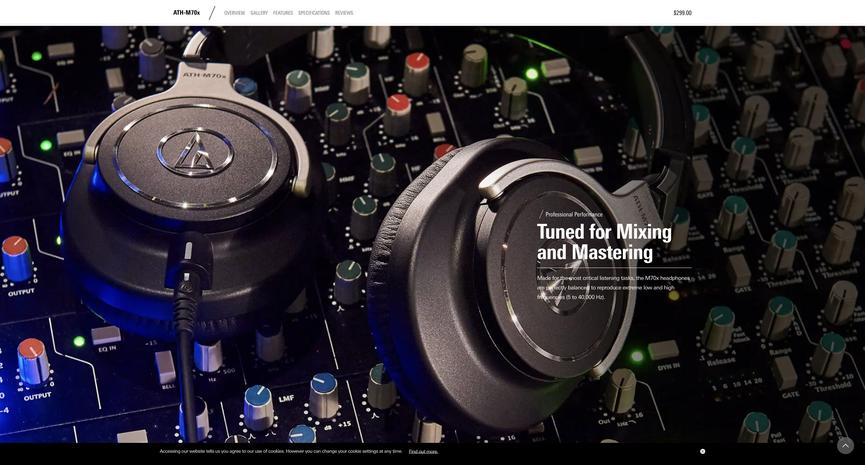 Task type: describe. For each thing, give the bounding box(es) containing it.
change
[[322, 449, 337, 454]]

cross image
[[701, 450, 704, 453]]

time.
[[393, 449, 403, 454]]

critical
[[583, 275, 598, 281]]

arrow up image
[[843, 443, 849, 449]]

reproduce
[[597, 284, 622, 291]]

of
[[263, 449, 267, 454]]

accessing our website tells us you agree to our use of cookies. however you can change your cookie settings at any time.
[[160, 449, 404, 454]]

extreme
[[623, 284, 642, 291]]

use
[[255, 449, 262, 454]]

most
[[569, 275, 581, 281]]

however
[[286, 449, 304, 454]]

more.
[[427, 449, 438, 454]]

us
[[215, 449, 220, 454]]

hz).
[[596, 294, 605, 300]]

find
[[409, 449, 418, 454]]

are
[[537, 284, 545, 291]]

2 you from the left
[[305, 449, 312, 454]]

find out more.
[[409, 449, 438, 454]]

2 product photo image from the left
[[346, 0, 692, 10]]

specifications
[[298, 10, 330, 16]]

0 horizontal spatial to
[[242, 449, 246, 454]]

website
[[189, 449, 205, 454]]

tells
[[206, 449, 214, 454]]

cookie
[[348, 449, 361, 454]]

balanced
[[568, 284, 590, 291]]

and
[[654, 284, 663, 291]]

headphones
[[661, 275, 690, 281]]

agree
[[230, 449, 241, 454]]

divider line image
[[205, 6, 219, 20]]



Task type: locate. For each thing, give the bounding box(es) containing it.
1 you from the left
[[221, 449, 228, 454]]

0 horizontal spatial you
[[221, 449, 228, 454]]

1 our from the left
[[182, 449, 188, 454]]

2 vertical spatial to
[[242, 449, 246, 454]]

our left use
[[247, 449, 254, 454]]

m70x inside made for the most critical listening tasks, the m70x headphones are perfectly balanced to reproduce extreme low and high frequencies (5 to 40,000 hz).
[[645, 275, 659, 281]]

1 horizontal spatial m70x
[[645, 275, 659, 281]]

(5
[[566, 294, 571, 300]]

our
[[182, 449, 188, 454], [247, 449, 254, 454]]

0 horizontal spatial the
[[560, 275, 568, 281]]

made for the most critical listening tasks, the m70x headphones are perfectly balanced to reproduce extreme low and high frequencies (5 to 40,000 hz).
[[537, 275, 690, 300]]

tasks,
[[621, 275, 635, 281]]

1 horizontal spatial you
[[305, 449, 312, 454]]

to right agree
[[242, 449, 246, 454]]

out
[[419, 449, 425, 454]]

frequencies
[[537, 294, 565, 300]]

to down critical
[[591, 284, 596, 291]]

gallery
[[251, 10, 268, 16]]

0 horizontal spatial m70x
[[186, 9, 200, 17]]

cookies.
[[268, 449, 285, 454]]

ath-
[[173, 9, 186, 17]]

1 vertical spatial to
[[572, 294, 577, 300]]

find out more. link
[[404, 446, 443, 457]]

perfectly
[[546, 284, 567, 291]]

the
[[560, 275, 568, 281], [636, 275, 644, 281]]

your
[[338, 449, 347, 454]]

you
[[221, 449, 228, 454], [305, 449, 312, 454]]

to
[[591, 284, 596, 291], [572, 294, 577, 300], [242, 449, 246, 454]]

any
[[384, 449, 391, 454]]

m70x left divider line 'image'
[[186, 9, 200, 17]]

settings
[[362, 449, 378, 454]]

1 horizontal spatial the
[[636, 275, 644, 281]]

1 vertical spatial m70x
[[645, 275, 659, 281]]

1 horizontal spatial to
[[572, 294, 577, 300]]

the right for
[[560, 275, 568, 281]]

for
[[553, 275, 559, 281]]

our left website
[[182, 449, 188, 454]]

1 the from the left
[[560, 275, 568, 281]]

to right "(5"
[[572, 294, 577, 300]]

0 horizontal spatial our
[[182, 449, 188, 454]]

can
[[314, 449, 321, 454]]

$299.00
[[674, 9, 692, 17]]

features
[[273, 10, 293, 16]]

the right tasks,
[[636, 275, 644, 281]]

you left can
[[305, 449, 312, 454]]

ath-m70x
[[173, 9, 200, 17]]

1 horizontal spatial our
[[247, 449, 254, 454]]

at
[[379, 449, 383, 454]]

low
[[644, 284, 652, 291]]

made
[[537, 275, 551, 281]]

2 our from the left
[[247, 449, 254, 454]]

m70x up low
[[645, 275, 659, 281]]

accessing
[[160, 449, 180, 454]]

you right "us"
[[221, 449, 228, 454]]

m70x
[[186, 9, 200, 17], [645, 275, 659, 281]]

40,000
[[578, 294, 595, 300]]

reviews
[[335, 10, 353, 16]]

0 vertical spatial m70x
[[186, 9, 200, 17]]

2 the from the left
[[636, 275, 644, 281]]

overview
[[224, 10, 245, 16]]

product photo image
[[173, 0, 346, 10], [346, 0, 692, 10]]

1 product photo image from the left
[[173, 0, 346, 10]]

2 horizontal spatial to
[[591, 284, 596, 291]]

listening
[[600, 275, 620, 281]]

0 vertical spatial to
[[591, 284, 596, 291]]

high
[[664, 284, 675, 291]]



Task type: vqa. For each thing, say whether or not it's contained in the screenshot.
Made for the most critical listening tasks, the M70x headphones are perfectly balanced to reproduce extreme low and high frequencies (5 to 40,000 Hz).
yes



